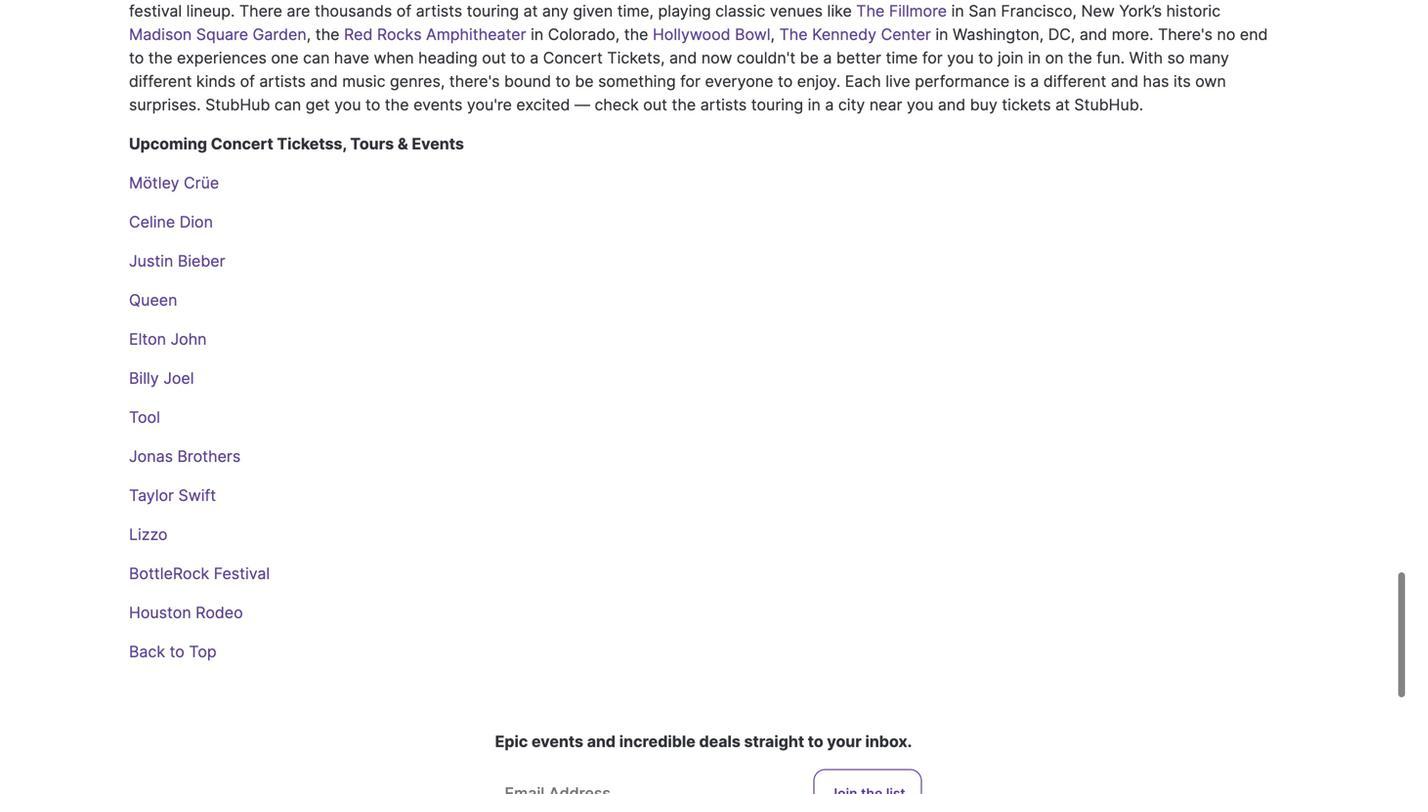 Task type: describe. For each thing, give the bounding box(es) containing it.
mötley crüe link
[[129, 173, 219, 192]]

in left the colorado,
[[531, 25, 544, 44]]

center
[[881, 25, 931, 44]]

in left san
[[951, 1, 964, 21]]

Email Address email field
[[489, 770, 806, 794]]

concert inside in washington, dc, and more. there's no end to the experiences one can have when heading out to a concert tickets, and now couldn't be a better time for you to join in on the fun. with so many different kinds of artists and music genres, there's bound to be something for everyone to enjoy. each live performance is a different and has its own surprises. stubhub can get you to the events you're excited — check out the artists touring in a city near you and buy tickets at stubhub.
[[543, 48, 603, 67]]

of
[[240, 72, 255, 91]]

francisco,
[[1001, 1, 1077, 21]]

check
[[595, 95, 639, 114]]

lizzo
[[129, 525, 167, 544]]

bottlerock
[[129, 564, 209, 583]]

1 vertical spatial artists
[[700, 95, 747, 114]]

swift
[[178, 486, 216, 505]]

festival
[[214, 564, 270, 583]]

to down madison
[[129, 48, 144, 67]]

washington,
[[953, 25, 1044, 44]]

better
[[836, 48, 881, 67]]

events inside in washington, dc, and more. there's no end to the experiences one can have when heading out to a concert tickets, and now couldn't be a better time for you to join in on the fun. with so many different kinds of artists and music genres, there's bound to be something for everyone to enjoy. each live performance is a different and has its own surprises. stubhub can get you to the events you're excited — check out the artists touring in a city near you and buy tickets at stubhub.
[[413, 95, 463, 114]]

there's
[[1158, 25, 1213, 44]]

many
[[1189, 48, 1229, 67]]

buy
[[970, 95, 997, 114]]

celine
[[129, 213, 175, 232]]

john
[[170, 330, 207, 349]]

in down 'fillmore'
[[935, 25, 948, 44]]

to up touring
[[778, 72, 793, 91]]

live
[[885, 72, 910, 91]]

madison
[[129, 25, 192, 44]]

experiences
[[177, 48, 267, 67]]

heading
[[418, 48, 478, 67]]

0 horizontal spatial out
[[482, 48, 506, 67]]

bieber
[[178, 252, 225, 271]]

everyone
[[705, 72, 773, 91]]

colorado,
[[548, 25, 620, 44]]

to down music
[[365, 95, 380, 114]]

1 horizontal spatial you
[[907, 95, 934, 114]]

queen
[[129, 291, 177, 310]]

so
[[1167, 48, 1185, 67]]

crüe
[[184, 173, 219, 192]]

new
[[1081, 1, 1115, 21]]

garden
[[253, 25, 307, 44]]

lizzo link
[[129, 525, 167, 544]]

jonas
[[129, 447, 173, 466]]

houston
[[129, 603, 191, 622]]

the down the genres,
[[385, 95, 409, 114]]

fillmore
[[889, 1, 947, 21]]

to left join
[[978, 48, 993, 67]]

join
[[998, 48, 1023, 67]]

to inside "button"
[[170, 642, 185, 661]]

the left red
[[315, 25, 340, 44]]

jonas brothers
[[129, 447, 241, 466]]

2 horizontal spatial you
[[947, 48, 974, 67]]

taylor swift link
[[129, 486, 216, 505]]

there's
[[449, 72, 500, 91]]

billy
[[129, 369, 159, 388]]

the down something
[[672, 95, 696, 114]]

the kennedy center link
[[779, 25, 931, 44]]

&
[[398, 134, 408, 153]]

elton john
[[129, 330, 207, 349]]

elton
[[129, 330, 166, 349]]

stubhub
[[205, 95, 270, 114]]

your
[[827, 732, 862, 751]]

with
[[1129, 48, 1163, 67]]

elton john link
[[129, 330, 207, 349]]

tours
[[350, 134, 394, 153]]

1 horizontal spatial be
[[800, 48, 819, 67]]

no
[[1217, 25, 1235, 44]]

on
[[1045, 48, 1064, 67]]

bottlerock festival
[[129, 564, 270, 583]]

deals
[[699, 732, 740, 751]]

hollywood bowl link
[[653, 25, 770, 44]]

a left city
[[825, 95, 834, 114]]

straight
[[744, 732, 804, 751]]

city
[[838, 95, 865, 114]]

billy joel link
[[129, 369, 194, 388]]

has
[[1143, 72, 1169, 91]]

inbox.
[[865, 732, 912, 751]]

amphitheater
[[426, 25, 526, 44]]

taylor
[[129, 486, 174, 505]]

to left your
[[808, 732, 823, 751]]

bowl
[[735, 25, 770, 44]]

genres,
[[390, 72, 445, 91]]

san
[[969, 1, 996, 21]]

the up tickets,
[[624, 25, 648, 44]]

time
[[886, 48, 918, 67]]

one
[[271, 48, 299, 67]]

the right on
[[1068, 48, 1092, 67]]

york's
[[1119, 1, 1162, 21]]

celine dion
[[129, 213, 213, 232]]

square
[[196, 25, 248, 44]]

1 vertical spatial events
[[532, 732, 583, 751]]



Task type: locate. For each thing, give the bounding box(es) containing it.
kennedy
[[812, 25, 877, 44]]

a right is
[[1030, 72, 1039, 91]]

0 vertical spatial concert
[[543, 48, 603, 67]]

surprises.
[[129, 95, 201, 114]]

billy joel
[[129, 369, 194, 388]]

0 horizontal spatial you
[[334, 95, 361, 114]]

1 horizontal spatial can
[[303, 48, 330, 67]]

1 vertical spatial be
[[575, 72, 594, 91]]

back to top
[[129, 642, 217, 661]]

0 vertical spatial can
[[303, 48, 330, 67]]

now
[[701, 48, 732, 67]]

can left get
[[274, 95, 301, 114]]

the fillmore in san francisco, new york's historic madison square garden , the red rocks amphitheater in colorado, the hollywood bowl , the kennedy center
[[129, 1, 1221, 44]]

stubhub.
[[1074, 95, 1143, 114]]

1 different from the left
[[129, 72, 192, 91]]

1 , from the left
[[307, 25, 311, 44]]

1 vertical spatial for
[[680, 72, 701, 91]]

0 vertical spatial events
[[413, 95, 463, 114]]

1 horizontal spatial artists
[[700, 95, 747, 114]]

and up get
[[310, 72, 338, 91]]

madison square garden link
[[129, 25, 307, 44]]

can right one
[[303, 48, 330, 67]]

concert down the colorado,
[[543, 48, 603, 67]]

ticketss,
[[277, 134, 347, 153]]

red
[[344, 25, 373, 44]]

own
[[1195, 72, 1226, 91]]

in
[[951, 1, 964, 21], [531, 25, 544, 44], [935, 25, 948, 44], [1028, 48, 1041, 67], [808, 95, 821, 114]]

a up enjoy.
[[823, 48, 832, 67]]

out down amphitheater
[[482, 48, 506, 67]]

to left top
[[170, 642, 185, 661]]

0 horizontal spatial events
[[413, 95, 463, 114]]

concert down stubhub
[[211, 134, 273, 153]]

artists down one
[[259, 72, 306, 91]]

historic
[[1166, 1, 1221, 21]]

justin
[[129, 252, 173, 271]]

2 , from the left
[[770, 25, 775, 44]]

incredible
[[619, 732, 695, 751]]

to up excited at top left
[[556, 72, 570, 91]]

0 vertical spatial be
[[800, 48, 819, 67]]

out down something
[[643, 95, 667, 114]]

0 vertical spatial for
[[922, 48, 943, 67]]

houston rodeo
[[129, 603, 243, 622]]

to up bound
[[510, 48, 525, 67]]

0 horizontal spatial different
[[129, 72, 192, 91]]

you down live
[[907, 95, 934, 114]]

queen link
[[129, 291, 177, 310]]

taylor swift
[[129, 486, 216, 505]]

and down fun.
[[1111, 72, 1138, 91]]

, left red
[[307, 25, 311, 44]]

top
[[189, 642, 217, 661]]

0 horizontal spatial concert
[[211, 134, 273, 153]]

you down music
[[334, 95, 361, 114]]

0 horizontal spatial ,
[[307, 25, 311, 44]]

and down the hollywood
[[669, 48, 697, 67]]

tool
[[129, 408, 160, 427]]

1 vertical spatial concert
[[211, 134, 273, 153]]

end
[[1240, 25, 1268, 44]]

be up enjoy.
[[800, 48, 819, 67]]

the up the kennedy center link
[[856, 1, 885, 21]]

enjoy.
[[797, 72, 841, 91]]

1 vertical spatial can
[[274, 95, 301, 114]]

in down enjoy.
[[808, 95, 821, 114]]

2 different from the left
[[1043, 72, 1106, 91]]

back to top button
[[129, 640, 217, 664]]

its
[[1173, 72, 1191, 91]]

justin bieber
[[129, 252, 225, 271]]

for down the hollywood
[[680, 72, 701, 91]]

1 vertical spatial out
[[643, 95, 667, 114]]

you up the performance
[[947, 48, 974, 67]]

, up couldn't
[[770, 25, 775, 44]]

epic
[[495, 732, 528, 751]]

jonas brothers link
[[129, 447, 241, 466]]

the fillmore link
[[856, 1, 947, 21]]

couldn't
[[737, 48, 796, 67]]

0 horizontal spatial be
[[575, 72, 594, 91]]

upcoming
[[129, 134, 207, 153]]

a
[[530, 48, 539, 67], [823, 48, 832, 67], [1030, 72, 1039, 91], [825, 95, 834, 114]]

1 horizontal spatial ,
[[770, 25, 775, 44]]

bound
[[504, 72, 551, 91]]

1 horizontal spatial out
[[643, 95, 667, 114]]

each
[[845, 72, 881, 91]]

justin bieber link
[[129, 252, 225, 271]]

something
[[598, 72, 676, 91]]

different up surprises.
[[129, 72, 192, 91]]

artists down everyone
[[700, 95, 747, 114]]

when
[[374, 48, 414, 67]]

dc,
[[1048, 25, 1075, 44]]

dion
[[180, 213, 213, 232]]

,
[[307, 25, 311, 44], [770, 25, 775, 44]]

tickets,
[[607, 48, 665, 67]]

and left 'incredible'
[[587, 732, 616, 751]]

rodeo
[[196, 603, 243, 622]]

different up at
[[1043, 72, 1106, 91]]

1 horizontal spatial the
[[856, 1, 885, 21]]

joel
[[163, 369, 194, 388]]

and down the performance
[[938, 95, 966, 114]]

in left on
[[1028, 48, 1041, 67]]

excited
[[516, 95, 570, 114]]

touring
[[751, 95, 803, 114]]

is
[[1014, 72, 1026, 91]]

mötley crüe
[[129, 173, 219, 192]]

1 horizontal spatial events
[[532, 732, 583, 751]]

0 horizontal spatial for
[[680, 72, 701, 91]]

be up —
[[575, 72, 594, 91]]

the down madison
[[148, 48, 173, 67]]

events right epic
[[532, 732, 583, 751]]

upcoming concert ticketss, tours & events
[[129, 134, 464, 153]]

in washington, dc, and more. there's no end to the experiences one can have when heading out to a concert tickets, and now couldn't be a better time for you to join in on the fun. with so many different kinds of artists and music genres, there's bound to be something for everyone to enjoy. each live performance is a different and has its own surprises. stubhub can get you to the events you're excited — check out the artists touring in a city near you and buy tickets at stubhub.
[[129, 25, 1268, 114]]

houston rodeo link
[[129, 603, 243, 622]]

mötley
[[129, 173, 179, 192]]

epic events and incredible deals straight to your inbox.
[[495, 732, 912, 751]]

1 horizontal spatial concert
[[543, 48, 603, 67]]

hollywood
[[653, 25, 730, 44]]

events down the genres,
[[413, 95, 463, 114]]

tickets
[[1002, 95, 1051, 114]]

performance
[[915, 72, 1010, 91]]

0 vertical spatial the
[[856, 1, 885, 21]]

0 horizontal spatial the
[[779, 25, 808, 44]]

kinds
[[196, 72, 236, 91]]

have
[[334, 48, 369, 67]]

0 vertical spatial out
[[482, 48, 506, 67]]

be
[[800, 48, 819, 67], [575, 72, 594, 91]]

more.
[[1112, 25, 1154, 44]]

out
[[482, 48, 506, 67], [643, 95, 667, 114]]

to
[[129, 48, 144, 67], [510, 48, 525, 67], [978, 48, 993, 67], [556, 72, 570, 91], [778, 72, 793, 91], [365, 95, 380, 114], [170, 642, 185, 661], [808, 732, 823, 751]]

for right time
[[922, 48, 943, 67]]

0 horizontal spatial artists
[[259, 72, 306, 91]]

1 horizontal spatial for
[[922, 48, 943, 67]]

concert
[[543, 48, 603, 67], [211, 134, 273, 153]]

the up couldn't
[[779, 25, 808, 44]]

celine dion link
[[129, 213, 213, 232]]

0 vertical spatial artists
[[259, 72, 306, 91]]

0 horizontal spatial can
[[274, 95, 301, 114]]

you're
[[467, 95, 512, 114]]

a up bound
[[530, 48, 539, 67]]

brothers
[[177, 447, 241, 466]]

tool link
[[129, 408, 160, 427]]

rocks
[[377, 25, 422, 44]]

you
[[947, 48, 974, 67], [334, 95, 361, 114], [907, 95, 934, 114]]

1 horizontal spatial different
[[1043, 72, 1106, 91]]

and down new
[[1080, 25, 1107, 44]]

back
[[129, 642, 165, 661]]

1 vertical spatial the
[[779, 25, 808, 44]]



Task type: vqa. For each thing, say whether or not it's contained in the screenshot.
Angeles
no



